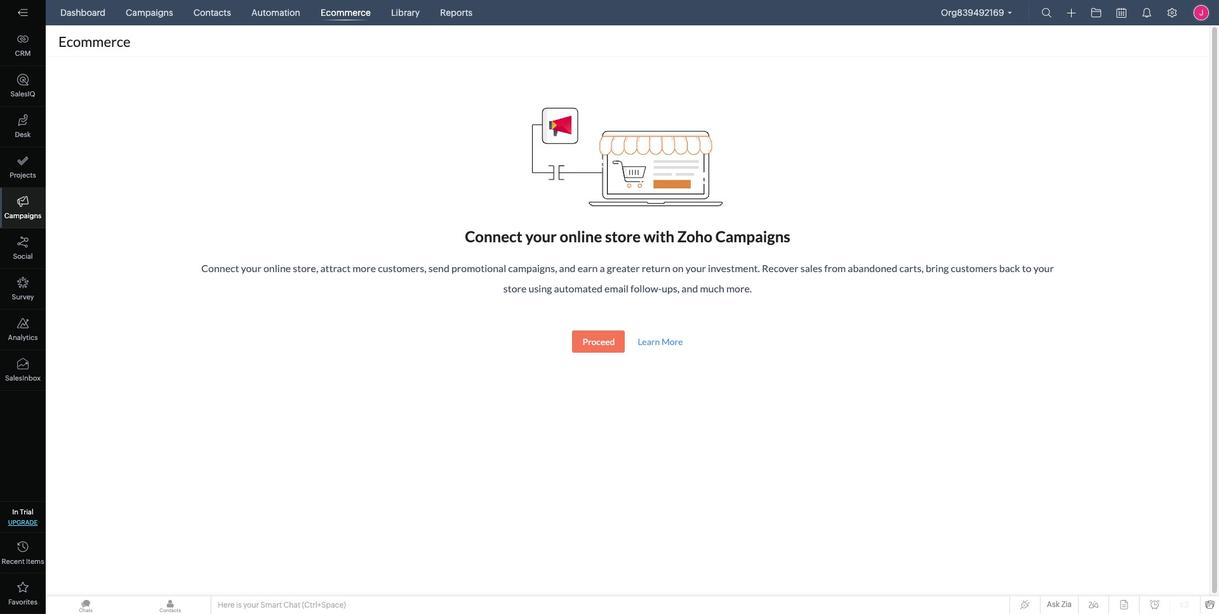 Task type: describe. For each thing, give the bounding box(es) containing it.
salesiq
[[11, 90, 35, 98]]

dashboard link
[[55, 0, 111, 25]]

(ctrl+space)
[[302, 601, 346, 610]]

zia
[[1061, 601, 1072, 610]]

desk
[[15, 131, 31, 138]]

reports link
[[435, 0, 478, 25]]

survey
[[12, 293, 34, 301]]

contacts
[[193, 8, 231, 18]]

social
[[13, 253, 33, 260]]

library
[[391, 8, 420, 18]]

calendar image
[[1117, 8, 1126, 18]]

chat
[[283, 601, 300, 610]]

recent
[[2, 558, 25, 566]]

desk link
[[0, 107, 46, 147]]

automation link
[[246, 0, 305, 25]]

salesinbox link
[[0, 350, 46, 391]]

quick actions image
[[1067, 8, 1076, 18]]

0 vertical spatial campaigns
[[126, 8, 173, 18]]

ecommerce link
[[316, 0, 376, 25]]

chats image
[[46, 597, 126, 615]]

dashboard
[[60, 8, 105, 18]]

contacts link
[[188, 0, 236, 25]]

projects link
[[0, 147, 46, 188]]

in trial upgrade
[[8, 509, 38, 526]]

here is your smart chat (ctrl+space)
[[218, 601, 346, 610]]

ask
[[1047, 601, 1060, 610]]

search image
[[1042, 8, 1052, 18]]

items
[[26, 558, 44, 566]]

analytics link
[[0, 310, 46, 350]]

reports
[[440, 8, 473, 18]]

recent items
[[2, 558, 44, 566]]

crm link
[[0, 25, 46, 66]]

in
[[12, 509, 18, 516]]

org839492169
[[941, 8, 1004, 18]]



Task type: vqa. For each thing, say whether or not it's contained in the screenshot.
Admin Panel link
no



Task type: locate. For each thing, give the bounding box(es) containing it.
campaigns left contacts
[[126, 8, 173, 18]]

ask zia
[[1047, 601, 1072, 610]]

salesinbox
[[5, 375, 41, 382]]

1 vertical spatial campaigns
[[4, 212, 41, 220]]

ecommerce
[[321, 8, 371, 18]]

upgrade
[[8, 519, 38, 526]]

1 vertical spatial campaigns link
[[0, 188, 46, 229]]

campaigns link down the projects
[[0, 188, 46, 229]]

notifications image
[[1142, 8, 1152, 18]]

configure settings image
[[1167, 8, 1177, 18]]

campaigns link
[[121, 0, 178, 25], [0, 188, 46, 229]]

trial
[[20, 509, 33, 516]]

folder image
[[1091, 8, 1101, 18]]

0 vertical spatial campaigns link
[[121, 0, 178, 25]]

salesiq link
[[0, 66, 46, 107]]

smart
[[261, 601, 282, 610]]

crm
[[15, 50, 31, 57]]

0 horizontal spatial campaigns link
[[0, 188, 46, 229]]

here
[[218, 601, 235, 610]]

0 horizontal spatial campaigns
[[4, 212, 41, 220]]

survey link
[[0, 269, 46, 310]]

favorites
[[8, 599, 37, 606]]

1 horizontal spatial campaigns link
[[121, 0, 178, 25]]

contacts image
[[130, 597, 210, 615]]

automation
[[251, 8, 300, 18]]

projects
[[10, 171, 36, 179]]

is
[[236, 601, 242, 610]]

analytics
[[8, 334, 38, 342]]

social link
[[0, 229, 46, 269]]

campaigns link left contacts
[[121, 0, 178, 25]]

campaigns up the social link
[[4, 212, 41, 220]]

library link
[[386, 0, 425, 25]]

your
[[243, 601, 259, 610]]

1 horizontal spatial campaigns
[[126, 8, 173, 18]]

campaigns
[[126, 8, 173, 18], [4, 212, 41, 220]]



